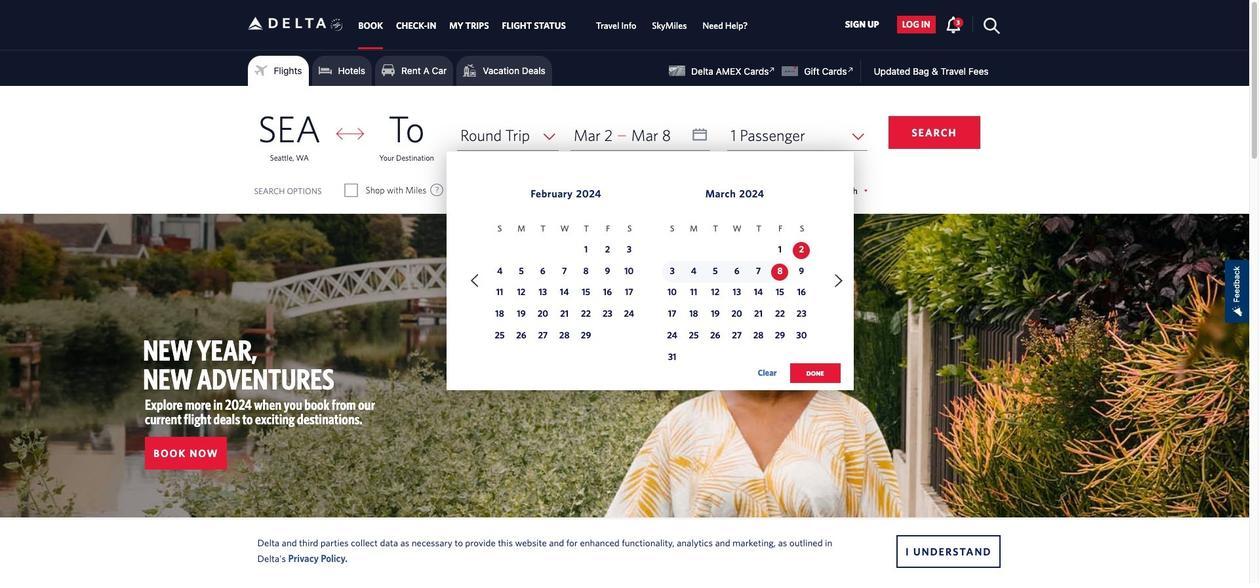 Task type: describe. For each thing, give the bounding box(es) containing it.
delta air lines image
[[248, 3, 326, 44]]

this link opens another site in a new window that may not follow the same accessibility policies as delta air lines. image
[[766, 64, 779, 76]]



Task type: locate. For each thing, give the bounding box(es) containing it.
calendar expanded, use arrow keys to select date application
[[446, 152, 854, 397]]

None text field
[[570, 120, 710, 151]]

None checkbox
[[345, 184, 357, 197]]

None field
[[457, 120, 559, 151], [728, 120, 868, 151], [457, 120, 559, 151], [728, 120, 868, 151]]

tab panel
[[0, 86, 1249, 397]]

None checkbox
[[580, 184, 592, 197]]

skyteam image
[[330, 4, 343, 45]]

this link opens another site in a new window that may not follow the same accessibility policies as delta air lines. image
[[844, 64, 857, 76]]

tab list
[[352, 0, 756, 49]]



Task type: vqa. For each thing, say whether or not it's contained in the screenshot.
the bottom 'in'
no



